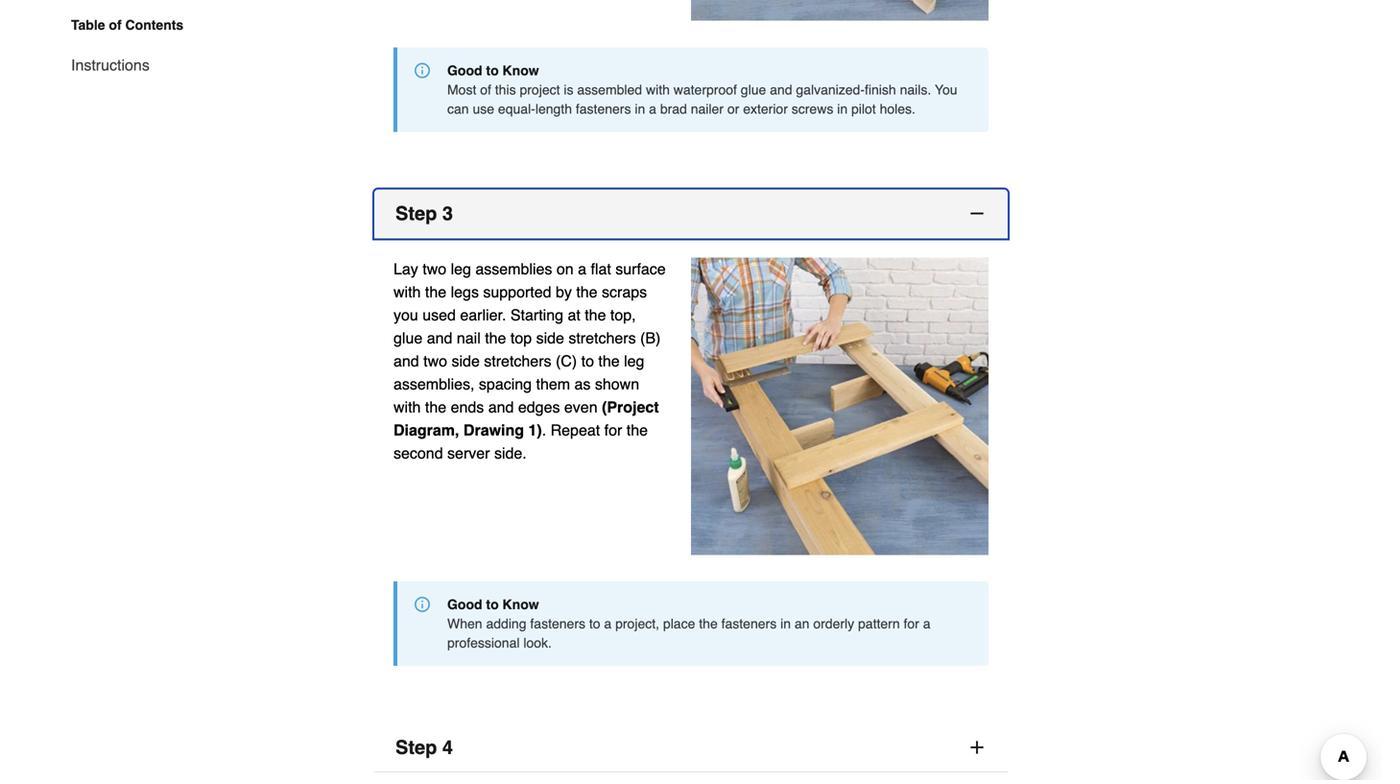 Task type: vqa. For each thing, say whether or not it's contained in the screenshot.
minus image
yes



Task type: describe. For each thing, give the bounding box(es) containing it.
0 vertical spatial two
[[423, 260, 447, 278]]

project,
[[616, 617, 660, 632]]

drawing
[[464, 421, 524, 439]]

3
[[442, 202, 453, 224]]

exterior
[[743, 101, 788, 116]]

starting
[[511, 306, 564, 324]]

professional
[[447, 636, 520, 651]]

legs
[[451, 283, 479, 301]]

to left 'project,'
[[589, 617, 601, 632]]

good for when
[[447, 597, 482, 613]]

nailer
[[691, 101, 724, 116]]

table of contents element
[[56, 15, 184, 77]]

and down used
[[427, 329, 453, 347]]

and up assemblies,
[[394, 352, 419, 370]]

most
[[447, 82, 477, 97]]

equal-
[[498, 101, 536, 116]]

(c)
[[556, 352, 577, 370]]

know for fasteners
[[503, 597, 539, 613]]

info image for good to know most of this project is assembled with waterproof glue and galvanized-finish nails. you can use equal-length fasteners in a brad nailer or exterior screws in pilot holes.
[[415, 63, 430, 78]]

lay
[[394, 260, 418, 278]]

is
[[564, 82, 574, 97]]

assembled
[[577, 82, 642, 97]]

step 4 button
[[374, 724, 1008, 773]]

0 vertical spatial leg
[[451, 260, 471, 278]]

top,
[[611, 306, 636, 324]]

instructions
[[71, 56, 150, 74]]

step for step 4
[[396, 737, 437, 759]]

to up adding
[[486, 597, 499, 613]]

assemblies
[[476, 260, 552, 278]]

can
[[447, 101, 469, 116]]

with inside good to know most of this project is assembled with waterproof glue and galvanized-finish nails. you can use equal-length fasteners in a brad nailer or exterior screws in pilot holes.
[[646, 82, 670, 97]]

edges
[[518, 398, 560, 416]]

earlier.
[[460, 306, 506, 324]]

and inside good to know most of this project is assembled with waterproof glue and galvanized-finish nails. you can use equal-length fasteners in a brad nailer or exterior screws in pilot holes.
[[770, 82, 793, 97]]

the up used
[[425, 283, 447, 301]]

2 horizontal spatial in
[[837, 101, 848, 116]]

use
[[473, 101, 494, 116]]

the left top
[[485, 329, 506, 347]]

nails.
[[900, 82, 932, 97]]

glue inside good to know most of this project is assembled with waterproof glue and galvanized-finish nails. you can use equal-length fasteners in a brad nailer or exterior screws in pilot holes.
[[741, 82, 766, 97]]

place
[[663, 617, 695, 632]]

lay two leg assemblies on a flat surface with the legs supported by the scraps you used earlier. starting at the top, glue and nail the top side stretchers (b) and two side stretchers (c) to the leg assemblies, spacing them as shown with the ends and edges even
[[394, 260, 666, 416]]

(project diagram, drawing 1)
[[394, 398, 659, 439]]

minus image
[[968, 204, 987, 223]]

step for step 3
[[396, 202, 437, 224]]

step 3
[[396, 202, 453, 224]]

project
[[520, 82, 560, 97]]

a inside lay two leg assemblies on a flat surface with the legs supported by the scraps you used earlier. starting at the top, glue and nail the top side stretchers (b) and two side stretchers (c) to the leg assemblies, spacing them as shown with the ends and edges even
[[578, 260, 587, 278]]

glue inside lay two leg assemblies on a flat surface with the legs supported by the scraps you used earlier. starting at the top, glue and nail the top side stretchers (b) and two side stretchers (c) to the leg assemblies, spacing them as shown with the ends and edges even
[[394, 329, 423, 347]]

shown
[[595, 375, 640, 393]]

pilot
[[852, 101, 876, 116]]

scraps
[[602, 283, 647, 301]]

good to know most of this project is assembled with waterproof glue and galvanized-finish nails. you can use equal-length fasteners in a brad nailer or exterior screws in pilot holes.
[[447, 63, 958, 116]]

the inside good to know when adding fasteners to a project, place the fasteners in an orderly pattern for a professional look.
[[699, 617, 718, 632]]

info image for good to know when adding fasteners to a project, place the fasteners in an orderly pattern for a professional look.
[[415, 597, 430, 613]]

top
[[511, 329, 532, 347]]

a right pattern
[[923, 617, 931, 632]]

them
[[536, 375, 570, 393]]

screws
[[792, 101, 834, 116]]

table
[[71, 17, 105, 33]]

2 vertical spatial with
[[394, 398, 421, 416]]

server
[[447, 444, 490, 462]]

orderly
[[814, 617, 855, 632]]

. repeat for the second server side.
[[394, 421, 648, 462]]

flat
[[591, 260, 611, 278]]

ends
[[451, 398, 484, 416]]

4
[[442, 737, 453, 759]]

fasteners inside good to know most of this project is assembled with waterproof glue and galvanized-finish nails. you can use equal-length fasteners in a brad nailer or exterior screws in pilot holes.
[[576, 101, 631, 116]]

by
[[556, 283, 572, 301]]

the right by
[[576, 283, 598, 301]]

diagram,
[[394, 421, 459, 439]]

instructions link
[[71, 42, 150, 77]]

a woman using scrap wood to position leg pieces for assembly with wood glue and a bostitch nailer. image
[[691, 0, 989, 21]]

a woman using a square, wood glue and a bostitch nailer to align and fasten stretchers to the legs. image
[[691, 258, 989, 555]]

0 horizontal spatial stretchers
[[484, 352, 552, 370]]



Task type: locate. For each thing, give the bounding box(es) containing it.
contents
[[125, 17, 184, 33]]

glue down you
[[394, 329, 423, 347]]

the up shown
[[599, 352, 620, 370]]

0 vertical spatial stretchers
[[569, 329, 636, 347]]

for
[[604, 421, 622, 439], [904, 617, 920, 632]]

leg
[[451, 260, 471, 278], [624, 352, 645, 370]]

0 vertical spatial step
[[396, 202, 437, 224]]

0 horizontal spatial in
[[635, 101, 645, 116]]

1 vertical spatial stretchers
[[484, 352, 552, 370]]

to
[[486, 63, 499, 78], [581, 352, 594, 370], [486, 597, 499, 613], [589, 617, 601, 632]]

0 horizontal spatial glue
[[394, 329, 423, 347]]

the down (project
[[627, 421, 648, 439]]

length
[[536, 101, 572, 116]]

and up the exterior
[[770, 82, 793, 97]]

good to know when adding fasteners to a project, place the fasteners in an orderly pattern for a professional look.
[[447, 597, 931, 651]]

glue
[[741, 82, 766, 97], [394, 329, 423, 347]]

step 4
[[396, 737, 453, 759]]

0 vertical spatial good
[[447, 63, 482, 78]]

step
[[396, 202, 437, 224], [396, 737, 437, 759]]

side down the nail
[[452, 352, 480, 370]]

2 know from the top
[[503, 597, 539, 613]]

in left an
[[781, 617, 791, 632]]

1 horizontal spatial of
[[480, 82, 491, 97]]

leg up legs
[[451, 260, 471, 278]]

a inside good to know most of this project is assembled with waterproof glue and galvanized-finish nails. you can use equal-length fasteners in a brad nailer or exterior screws in pilot holes.
[[649, 101, 657, 116]]

table of contents
[[71, 17, 184, 33]]

supported
[[483, 283, 552, 301]]

stretchers
[[569, 329, 636, 347], [484, 352, 552, 370]]

1 vertical spatial side
[[452, 352, 480, 370]]

with up you
[[394, 283, 421, 301]]

side
[[536, 329, 564, 347], [452, 352, 480, 370]]

1 horizontal spatial side
[[536, 329, 564, 347]]

of
[[109, 17, 122, 33], [480, 82, 491, 97]]

leg down (b)
[[624, 352, 645, 370]]

step left 3
[[396, 202, 437, 224]]

you
[[394, 306, 418, 324]]

in left brad
[[635, 101, 645, 116]]

0 horizontal spatial for
[[604, 421, 622, 439]]

stretchers down the top,
[[569, 329, 636, 347]]

1 step from the top
[[396, 202, 437, 224]]

glue up the exterior
[[741, 82, 766, 97]]

spacing
[[479, 375, 532, 393]]

good for most
[[447, 63, 482, 78]]

look.
[[524, 636, 552, 651]]

and
[[770, 82, 793, 97], [427, 329, 453, 347], [394, 352, 419, 370], [488, 398, 514, 416]]

in inside good to know when adding fasteners to a project, place the fasteners in an orderly pattern for a professional look.
[[781, 617, 791, 632]]

know
[[503, 63, 539, 78], [503, 597, 539, 613]]

of inside good to know most of this project is assembled with waterproof glue and galvanized-finish nails. you can use equal-length fasteners in a brad nailer or exterior screws in pilot holes.
[[480, 82, 491, 97]]

you
[[935, 82, 958, 97]]

and down spacing
[[488, 398, 514, 416]]

surface
[[616, 260, 666, 278]]

a left 'project,'
[[604, 617, 612, 632]]

info image
[[415, 63, 430, 78], [415, 597, 430, 613]]

1 vertical spatial with
[[394, 283, 421, 301]]

stretchers down top
[[484, 352, 552, 370]]

.
[[542, 421, 546, 439]]

2 info image from the top
[[415, 597, 430, 613]]

1 horizontal spatial stretchers
[[569, 329, 636, 347]]

in
[[635, 101, 645, 116], [837, 101, 848, 116], [781, 617, 791, 632]]

with
[[646, 82, 670, 97], [394, 283, 421, 301], [394, 398, 421, 416]]

good
[[447, 63, 482, 78], [447, 597, 482, 613]]

good inside good to know most of this project is assembled with waterproof glue and galvanized-finish nails. you can use equal-length fasteners in a brad nailer or exterior screws in pilot holes.
[[447, 63, 482, 78]]

2 good from the top
[[447, 597, 482, 613]]

0 horizontal spatial of
[[109, 17, 122, 33]]

this
[[495, 82, 516, 97]]

know inside good to know most of this project is assembled with waterproof glue and galvanized-finish nails. you can use equal-length fasteners in a brad nailer or exterior screws in pilot holes.
[[503, 63, 539, 78]]

1 vertical spatial of
[[480, 82, 491, 97]]

brad
[[660, 101, 687, 116]]

1 vertical spatial good
[[447, 597, 482, 613]]

0 vertical spatial info image
[[415, 63, 430, 78]]

plus image
[[968, 738, 987, 758]]

nail
[[457, 329, 481, 347]]

1 vertical spatial leg
[[624, 352, 645, 370]]

as
[[575, 375, 591, 393]]

the right place at bottom
[[699, 617, 718, 632]]

two up assemblies,
[[424, 352, 447, 370]]

adding
[[486, 617, 527, 632]]

two right lay
[[423, 260, 447, 278]]

0 horizontal spatial side
[[452, 352, 480, 370]]

the
[[425, 283, 447, 301], [576, 283, 598, 301], [585, 306, 606, 324], [485, 329, 506, 347], [599, 352, 620, 370], [425, 398, 447, 416], [627, 421, 648, 439], [699, 617, 718, 632]]

repeat
[[551, 421, 600, 439]]

know up this
[[503, 63, 539, 78]]

1 vertical spatial glue
[[394, 329, 423, 347]]

good up when on the left bottom of the page
[[447, 597, 482, 613]]

for down (project
[[604, 421, 622, 439]]

step left 4 at left bottom
[[396, 737, 437, 759]]

0 vertical spatial side
[[536, 329, 564, 347]]

1 vertical spatial info image
[[415, 597, 430, 613]]

1 good from the top
[[447, 63, 482, 78]]

the inside the . repeat for the second server side.
[[627, 421, 648, 439]]

used
[[423, 306, 456, 324]]

finish
[[865, 82, 896, 97]]

for inside good to know when adding fasteners to a project, place the fasteners in an orderly pattern for a professional look.
[[904, 617, 920, 632]]

to right (c)
[[581, 352, 594, 370]]

1 know from the top
[[503, 63, 539, 78]]

0 vertical spatial glue
[[741, 82, 766, 97]]

1 horizontal spatial for
[[904, 617, 920, 632]]

1 vertical spatial for
[[904, 617, 920, 632]]

0 vertical spatial know
[[503, 63, 539, 78]]

1 horizontal spatial in
[[781, 617, 791, 632]]

holes.
[[880, 101, 916, 116]]

step 3 button
[[374, 189, 1008, 238]]

1 horizontal spatial leg
[[624, 352, 645, 370]]

side.
[[494, 444, 527, 462]]

0 vertical spatial of
[[109, 17, 122, 33]]

to up this
[[486, 63, 499, 78]]

(project
[[602, 398, 659, 416]]

the right at
[[585, 306, 606, 324]]

two
[[423, 260, 447, 278], [424, 352, 447, 370]]

1)
[[528, 421, 542, 439]]

good up most
[[447, 63, 482, 78]]

for right pattern
[[904, 617, 920, 632]]

a
[[649, 101, 657, 116], [578, 260, 587, 278], [604, 617, 612, 632], [923, 617, 931, 632]]

the down assemblies,
[[425, 398, 447, 416]]

even
[[564, 398, 598, 416]]

galvanized-
[[796, 82, 865, 97]]

when
[[447, 617, 483, 632]]

1 vertical spatial two
[[424, 352, 447, 370]]

1 info image from the top
[[415, 63, 430, 78]]

1 horizontal spatial glue
[[741, 82, 766, 97]]

with up brad
[[646, 82, 670, 97]]

for inside the . repeat for the second server side.
[[604, 421, 622, 439]]

a right on
[[578, 260, 587, 278]]

fasteners down assembled
[[576, 101, 631, 116]]

with up diagram,
[[394, 398, 421, 416]]

good inside good to know when adding fasteners to a project, place the fasteners in an orderly pattern for a professional look.
[[447, 597, 482, 613]]

fasteners left an
[[722, 617, 777, 632]]

waterproof
[[674, 82, 737, 97]]

to inside good to know most of this project is assembled with waterproof glue and galvanized-finish nails. you can use equal-length fasteners in a brad nailer or exterior screws in pilot holes.
[[486, 63, 499, 78]]

or
[[728, 101, 740, 116]]

of up use at the left of page
[[480, 82, 491, 97]]

pattern
[[858, 617, 900, 632]]

0 horizontal spatial leg
[[451, 260, 471, 278]]

2 step from the top
[[396, 737, 437, 759]]

a left brad
[[649, 101, 657, 116]]

1 vertical spatial step
[[396, 737, 437, 759]]

of right 'table'
[[109, 17, 122, 33]]

second
[[394, 444, 443, 462]]

1 vertical spatial know
[[503, 597, 539, 613]]

at
[[568, 306, 581, 324]]

0 vertical spatial with
[[646, 82, 670, 97]]

to inside lay two leg assemblies on a flat surface with the legs supported by the scraps you used earlier. starting at the top, glue and nail the top side stretchers (b) and two side stretchers (c) to the leg assemblies, spacing them as shown with the ends and edges even
[[581, 352, 594, 370]]

know for this
[[503, 63, 539, 78]]

assemblies,
[[394, 375, 475, 393]]

an
[[795, 617, 810, 632]]

on
[[557, 260, 574, 278]]

know up adding
[[503, 597, 539, 613]]

fasteners up look.
[[530, 617, 586, 632]]

side down starting
[[536, 329, 564, 347]]

know inside good to know when adding fasteners to a project, place the fasteners in an orderly pattern for a professional look.
[[503, 597, 539, 613]]

fasteners
[[576, 101, 631, 116], [530, 617, 586, 632], [722, 617, 777, 632]]

(b)
[[640, 329, 661, 347]]

0 vertical spatial for
[[604, 421, 622, 439]]

in left pilot
[[837, 101, 848, 116]]



